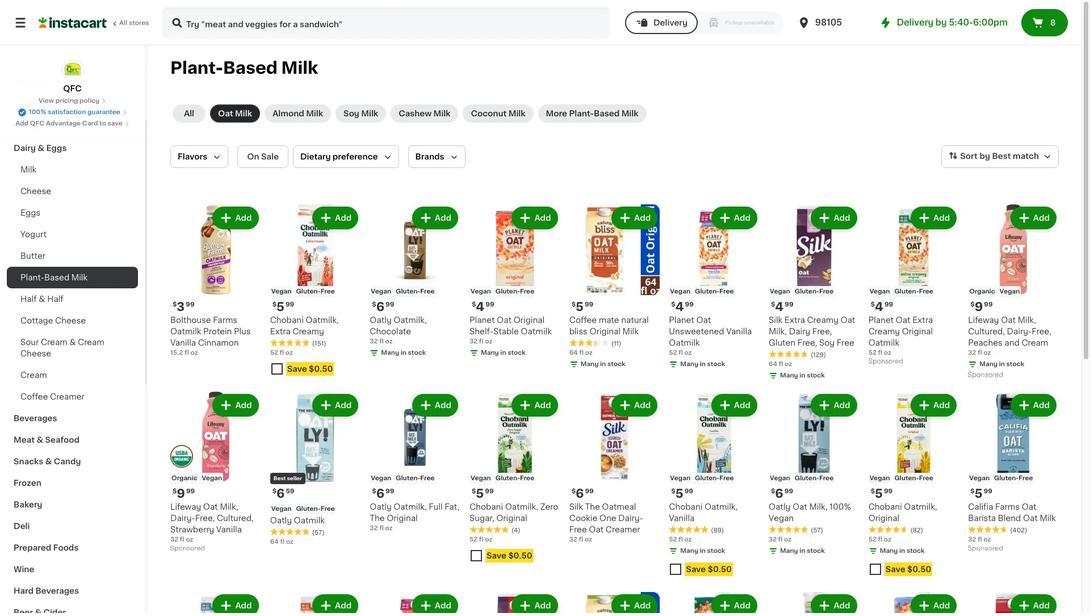 Task type: vqa. For each thing, say whether or not it's contained in the screenshot.
the left Avocado
no



Task type: locate. For each thing, give the bounding box(es) containing it.
32 inside oatly oatmilk, full fat, the original 32 fl oz
[[370, 525, 378, 532]]

dairy-
[[1007, 327, 1032, 335], [170, 515, 195, 523], [618, 515, 643, 523]]

free up chobani oatmilk, zero sugar, original
[[520, 475, 534, 482]]

99 for planet oat unsweetened vanilla oatmilk
[[685, 301, 694, 308]]

4 $ 4 99 from the left
[[871, 301, 893, 313]]

oatmilk
[[170, 327, 201, 335], [521, 327, 552, 335], [669, 339, 700, 347], [868, 339, 899, 347], [294, 517, 325, 525]]

creamy inside the planet oat extra creamy original oatmilk 52 fl oz
[[868, 327, 900, 335]]

1 horizontal spatial $ 9 99
[[970, 301, 993, 313]]

$ for lifeway oat milk, dairy-free, cultured, strawberry vanilla
[[173, 488, 177, 495]]

oatmilk, up chocolate
[[394, 316, 427, 324]]

add qfc advantage card to save link
[[15, 119, 129, 128]]

half
[[20, 295, 37, 303], [47, 295, 64, 303]]

preference
[[333, 153, 378, 161]]

sponsored badge image for lifeway oat milk, cultured, dairy-free, peaches and cream
[[968, 372, 1003, 379]]

1 32 fl oz from the left
[[769, 537, 792, 543]]

6 up chocolate
[[376, 301, 384, 313]]

chobani oatmilk, extra creamy
[[270, 316, 339, 335]]

$ for planet oat extra creamy original oatmilk
[[871, 301, 875, 308]]

0 vertical spatial eggs
[[46, 144, 67, 152]]

99 for chobani oatmilk, original
[[884, 488, 893, 495]]

$ inside $ 6 59
[[272, 488, 277, 495]]

$ up unsweetened
[[671, 301, 675, 308]]

organic
[[969, 288, 995, 294], [171, 475, 197, 482]]

98105
[[815, 18, 842, 27]]

4 4 from the left
[[875, 301, 883, 313]]

0 horizontal spatial cultured,
[[217, 515, 254, 523]]

3 4 from the left
[[675, 301, 684, 313]]

$0.50 for chobani oatmilk, extra creamy
[[309, 365, 333, 373]]

delivery by 5:40-6:00pm link
[[879, 16, 1008, 30]]

0 horizontal spatial 32 fl oz
[[769, 537, 792, 543]]

oatmilk inside planet oat unsweetened vanilla oatmilk 52 fl oz
[[669, 339, 700, 347]]

$ for lifeway oat milk, cultured, dairy-free, peaches and cream
[[970, 301, 975, 308]]

planet inside planet oat unsweetened vanilla oatmilk 52 fl oz
[[669, 316, 694, 324]]

$ 5 99 for coffee mate natural bliss original milk
[[572, 301, 593, 313]]

creamer down one
[[606, 526, 640, 534]]

vegan gluten-free up chobani oatmilk, zero sugar, original
[[471, 475, 534, 482]]

creamy inside the "silk extra creamy oat milk, dairy free, gluten free, soy free"
[[807, 316, 839, 324]]

0 vertical spatial cheese
[[20, 187, 51, 195]]

vegan
[[471, 288, 491, 294], [770, 288, 790, 294], [271, 288, 291, 294], [371, 288, 391, 294], [670, 288, 690, 294], [870, 288, 890, 294], [1000, 288, 1020, 294], [202, 475, 222, 482], [471, 475, 491, 482], [770, 475, 790, 482], [371, 475, 391, 482], [670, 475, 690, 482], [870, 475, 890, 482], [969, 475, 990, 482], [271, 506, 291, 512], [769, 515, 794, 523]]

1 horizontal spatial all
[[184, 110, 194, 118]]

2 horizontal spatial extra
[[913, 316, 933, 324]]

farms inside bolthouse farms oatmilk protein plus vanilla cinnamon 15.2 fl oz
[[213, 316, 237, 324]]

6 up oatly oat milk, 100% vegan
[[775, 488, 783, 500]]

dietary preference
[[300, 153, 378, 161]]

oatmilk, inside the chobani oatmilk, vanilla
[[705, 503, 738, 511]]

all up flavors
[[184, 110, 194, 118]]

oatmilk, up (82) at the right bottom of page
[[904, 503, 937, 511]]

milk,
[[1018, 316, 1036, 324], [769, 327, 787, 335], [220, 503, 238, 511], [809, 503, 828, 511]]

0 horizontal spatial plant-
[[20, 274, 44, 282]]

free, inside lifeway oat milk, cultured, dairy-free, peaches and cream 32 fl oz
[[1032, 327, 1051, 335]]

99 for lifeway oat milk, dairy-free, cultured, strawberry vanilla
[[186, 488, 195, 495]]

1 vertical spatial lifeway
[[170, 503, 201, 511]]

52 for chobani oatmilk, original
[[868, 537, 877, 543]]

califia
[[968, 503, 993, 511]]

0 horizontal spatial the
[[370, 515, 385, 523]]

on sale button
[[237, 145, 288, 168]]

0 horizontal spatial soy
[[344, 110, 359, 118]]

oatly oatmilk, full fat, the original 32 fl oz
[[370, 503, 459, 532]]

gluten- for oatly oat milk, 100% vegan
[[795, 475, 819, 482]]

creamy
[[807, 316, 839, 324], [293, 327, 324, 335], [868, 327, 900, 335]]

99 up sugar,
[[485, 488, 494, 495]]

soy milk
[[344, 110, 378, 118]]

0 vertical spatial qfc
[[63, 85, 82, 93]]

0 horizontal spatial best
[[273, 476, 286, 481]]

1 horizontal spatial farms
[[995, 503, 1020, 511]]

0 vertical spatial beverages
[[14, 414, 57, 422]]

64 for 4
[[769, 361, 777, 367]]

$ 5 99
[[272, 301, 294, 313], [572, 301, 593, 313], [472, 488, 494, 500], [671, 488, 693, 500], [871, 488, 893, 500], [970, 488, 992, 500]]

chobani inside the chobani oatmilk, vanilla
[[669, 503, 703, 511]]

sponsored badge image for califia farms oat barista blend oat milk
[[968, 546, 1003, 552]]

vegan gluten-free up oatly oatmilk, chocolate 32 fl oz
[[371, 288, 435, 294]]

99 for oatly oatmilk, chocolate
[[386, 301, 394, 308]]

dairy & eggs link
[[7, 137, 138, 159]]

6
[[376, 301, 384, 313], [775, 488, 783, 500], [277, 488, 285, 500], [376, 488, 384, 500], [576, 488, 584, 500]]

$ for planet oat unsweetened vanilla oatmilk
[[671, 301, 675, 308]]

$ 4 99
[[472, 301, 494, 313], [771, 301, 793, 313], [671, 301, 694, 313], [871, 301, 893, 313]]

cheese inside cottage cheese link
[[55, 317, 86, 325]]

0 horizontal spatial half
[[20, 295, 37, 303]]

extra inside the "silk extra creamy oat milk, dairy free, gluten free, soy free"
[[785, 316, 805, 324]]

chobani for chobani oatmilk, extra creamy
[[270, 316, 304, 324]]

coffee up beverages link
[[20, 393, 48, 401]]

$ 5 99 up sugar,
[[472, 488, 494, 500]]

99 up the chobani oatmilk, vanilla
[[685, 488, 693, 495]]

0 vertical spatial lifeway
[[968, 316, 999, 324]]

52 fl oz down chobani oatmilk, extra creamy
[[270, 350, 293, 356]]

2 horizontal spatial planet
[[868, 316, 894, 324]]

sponsored badge image down the planet oat extra creamy original oatmilk 52 fl oz on the bottom right
[[868, 358, 903, 365]]

$0.50 for chobani oatmilk, zero sugar, original
[[508, 552, 532, 560]]

oat inside oatly oat milk, 100% vegan
[[793, 503, 807, 511]]

0 vertical spatial farms
[[213, 316, 237, 324]]

lifeway oat milk, dairy-free, cultured, strawberry vanilla 32 fl oz
[[170, 503, 254, 543]]

dairy- up and
[[1007, 327, 1032, 335]]

$ up "gluten"
[[771, 301, 775, 308]]

$ for silk extra creamy oat milk, dairy free, gluten free, soy free
[[771, 301, 775, 308]]

0 horizontal spatial planet
[[470, 316, 495, 324]]

half & half link
[[7, 288, 138, 310]]

$ 6 99 up oatly oatmilk, full fat, the original 32 fl oz at the bottom left of page
[[372, 488, 394, 500]]

6 left 59
[[277, 488, 285, 500]]

vegan for chobani oatmilk, vanilla
[[670, 475, 690, 482]]

1 vertical spatial cultured,
[[217, 515, 254, 523]]

0 vertical spatial 9
[[975, 301, 983, 313]]

strawberry
[[170, 526, 214, 534]]

5 for chobani oatmilk, original
[[875, 488, 883, 500]]

original inside oatly oatmilk, full fat, the original 32 fl oz
[[387, 515, 418, 523]]

$ 6 99 up chocolate
[[372, 301, 394, 313]]

1 vertical spatial cheese
[[55, 317, 86, 325]]

milk, inside lifeway oat milk, dairy-free, cultured, strawberry vanilla 32 fl oz
[[220, 503, 238, 511]]

coffee for coffee mate natural bliss original milk
[[569, 316, 597, 324]]

32
[[470, 338, 478, 344], [370, 338, 378, 344], [968, 350, 976, 356], [370, 525, 378, 532], [170, 537, 178, 543], [769, 537, 777, 543], [569, 537, 577, 543], [968, 537, 976, 543]]

0 vertical spatial coffee
[[569, 316, 597, 324]]

save $0.50 for extra
[[287, 365, 333, 373]]

free up chobani oatmilk, extra creamy
[[321, 288, 335, 294]]

stock
[[508, 350, 526, 356], [408, 350, 426, 356], [607, 361, 625, 367], [707, 361, 725, 367], [1006, 361, 1024, 367], [807, 372, 825, 379], [807, 548, 825, 554], [707, 548, 725, 554], [907, 548, 925, 554]]

delivery inside delivery button
[[653, 19, 688, 27]]

milk, inside oatly oat milk, 100% vegan
[[809, 503, 828, 511]]

$ up "bolthouse"
[[173, 301, 177, 308]]

vegan gluten-free for chobani oatmilk, vanilla
[[670, 475, 734, 482]]

2 vertical spatial based
[[44, 274, 69, 282]]

oat inside the planet oat extra creamy original oatmilk 52 fl oz
[[896, 316, 911, 324]]

1 horizontal spatial creamer
[[606, 526, 640, 534]]

0 vertical spatial based
[[223, 60, 278, 76]]

plant-based milk up half & half
[[20, 274, 88, 282]]

deli link
[[7, 516, 138, 537]]

free for silk extra creamy oat milk, dairy free, gluten free, soy free
[[819, 288, 834, 294]]

gluten- for chobani oatmilk, extra creamy
[[296, 288, 321, 294]]

lifeway for dairy-
[[170, 503, 201, 511]]

thanksgiving link
[[7, 94, 138, 116]]

2 horizontal spatial 64
[[769, 361, 777, 367]]

1 horizontal spatial cultured,
[[968, 327, 1005, 335]]

plant- up all link
[[170, 60, 223, 76]]

1 horizontal spatial coffee
[[569, 316, 597, 324]]

1 horizontal spatial half
[[47, 295, 64, 303]]

free for chobani oatmilk, zero sugar, original
[[520, 475, 534, 482]]

$ 4 99 up unsweetened
[[671, 301, 694, 313]]

cheese
[[20, 187, 51, 195], [55, 317, 86, 325], [20, 350, 51, 358]]

99 for oatly oatmilk, full fat, the original
[[386, 488, 394, 495]]

1 horizontal spatial plant-based milk
[[170, 60, 318, 76]]

$ up cookie
[[572, 488, 576, 495]]

None search field
[[162, 7, 610, 39]]

4 for planet oat extra creamy original oatmilk
[[875, 301, 883, 313]]

oat inside lifeway oat milk, cultured, dairy-free, peaches and cream 32 fl oz
[[1001, 316, 1016, 324]]

99 for silk the oatmeal cookie one dairy- free oat creamer
[[585, 488, 594, 495]]

organic vegan up lifeway oat milk, cultured, dairy-free, peaches and cream 32 fl oz
[[969, 288, 1020, 294]]

oz inside bolthouse farms oatmilk protein plus vanilla cinnamon 15.2 fl oz
[[190, 350, 198, 356]]

all stores link
[[39, 7, 150, 39]]

$ 9 99 up strawberry
[[173, 488, 195, 500]]

$ 5 99 for chobani oatmilk, zero sugar, original
[[472, 488, 494, 500]]

100% satisfaction guarantee button
[[18, 106, 127, 117]]

lifeway oat milk, cultured, dairy-free, peaches and cream 32 fl oz
[[968, 316, 1051, 356]]

6 up cookie
[[576, 488, 584, 500]]

stores
[[129, 20, 149, 26]]

5 up califia
[[975, 488, 983, 500]]

oatmilk, inside oatly oatmilk, chocolate 32 fl oz
[[394, 316, 427, 324]]

5 up the bliss
[[576, 301, 584, 313]]

99 down item badge image at bottom
[[186, 488, 195, 495]]

product group
[[170, 204, 261, 357], [270, 204, 361, 380], [370, 204, 460, 360], [470, 204, 560, 360], [569, 204, 660, 371], [669, 204, 760, 371], [769, 204, 859, 382], [868, 204, 959, 368], [968, 204, 1059, 381], [170, 392, 261, 555], [270, 392, 361, 547], [370, 392, 460, 533], [470, 392, 560, 567], [569, 392, 660, 545], [669, 392, 760, 581], [769, 392, 859, 558], [868, 392, 959, 581], [968, 392, 1059, 555], [170, 592, 261, 613], [270, 592, 361, 613], [370, 592, 460, 613], [470, 592, 560, 613], [569, 592, 660, 613], [669, 592, 760, 613], [769, 592, 859, 613], [868, 592, 959, 613], [968, 592, 1059, 613]]

1 horizontal spatial plant-
[[170, 60, 223, 76]]

vegan gluten-free for chobani oatmilk, extra creamy
[[271, 288, 335, 294]]

1 vertical spatial by
[[980, 152, 990, 160]]

creamy inside chobani oatmilk, extra creamy
[[293, 327, 324, 335]]

99 up unsweetened
[[685, 301, 694, 308]]

coffee for coffee creamer
[[20, 393, 48, 401]]

& for eggs
[[38, 144, 44, 152]]

0 vertical spatial 100%
[[29, 109, 46, 115]]

thanksgiving
[[14, 101, 68, 109]]

0 horizontal spatial by
[[936, 18, 947, 27]]

dairy- inside lifeway oat milk, cultured, dairy-free, peaches and cream 32 fl oz
[[1007, 327, 1032, 335]]

1 horizontal spatial the
[[585, 503, 600, 511]]

1 vertical spatial based
[[594, 110, 620, 118]]

1 horizontal spatial soy
[[819, 339, 835, 347]]

vegan gluten-free for oatly oat milk, 100% vegan
[[770, 475, 834, 482]]

$ up the chobani oatmilk, vanilla
[[671, 488, 675, 495]]

1 horizontal spatial 32 fl oz
[[968, 537, 991, 543]]

bakery
[[14, 501, 42, 509]]

0 horizontal spatial $ 9 99
[[173, 488, 195, 500]]

dairy- inside lifeway oat milk, dairy-free, cultured, strawberry vanilla 32 fl oz
[[170, 515, 195, 523]]

coconut milk
[[471, 110, 526, 118]]

oatly for oatly oatmilk
[[270, 517, 292, 525]]

0 vertical spatial the
[[585, 503, 600, 511]]

& inside sour cream & cream cheese
[[69, 338, 76, 346]]

99 up chobani oatmilk, extra creamy
[[286, 301, 294, 308]]

vanilla inside bolthouse farms oatmilk protein plus vanilla cinnamon 15.2 fl oz
[[170, 339, 196, 347]]

32 fl oz for 6
[[769, 537, 792, 543]]

99 for chobani oatmilk, zero sugar, original
[[485, 488, 494, 495]]

dairy inside the "silk extra creamy oat milk, dairy free, gluten free, soy free"
[[789, 327, 810, 335]]

save $0.50 button for extra
[[270, 360, 361, 380]]

extra for planet oat extra creamy original oatmilk 52 fl oz
[[913, 316, 933, 324]]

brands button
[[408, 145, 465, 168]]

1 vertical spatial $ 9 99
[[173, 488, 195, 500]]

lists link
[[7, 32, 138, 55]]

0 horizontal spatial creamer
[[50, 393, 85, 401]]

in down stable
[[500, 350, 506, 356]]

candy
[[54, 458, 81, 466]]

lifeway inside lifeway oat milk, cultured, dairy-free, peaches and cream 32 fl oz
[[968, 316, 999, 324]]

flavors
[[178, 153, 207, 161]]

chobani
[[270, 316, 304, 324], [470, 503, 503, 511], [669, 503, 703, 511], [868, 503, 902, 511]]

recipes link
[[7, 73, 138, 94]]

99 up the "silk extra creamy oat milk, dairy free, gluten free, soy free"
[[785, 301, 793, 308]]

many down shelf-
[[481, 350, 499, 356]]

farms up "blend"
[[995, 503, 1020, 511]]

0 vertical spatial by
[[936, 18, 947, 27]]

extra inside chobani oatmilk, extra creamy
[[270, 327, 291, 335]]

1 horizontal spatial by
[[980, 152, 990, 160]]

0 vertical spatial cultured,
[[968, 327, 1005, 335]]

0 vertical spatial 64
[[569, 350, 578, 356]]

plant-
[[170, 60, 223, 76], [569, 110, 594, 118], [20, 274, 44, 282]]

5
[[277, 301, 284, 313], [576, 301, 584, 313], [476, 488, 484, 500], [675, 488, 683, 500], [875, 488, 883, 500], [975, 488, 983, 500]]

2 horizontal spatial dairy-
[[1007, 327, 1032, 335]]

planet for planet oat original shelf-stable oatmilk
[[470, 316, 495, 324]]

free up oatly oat milk, 100% vegan
[[819, 475, 834, 482]]

sponsored badge image for lifeway oat milk, dairy-free, cultured, strawberry vanilla
[[170, 546, 205, 552]]

52 for chobani oatmilk, extra creamy
[[270, 350, 278, 356]]

0 horizontal spatial qfc
[[30, 120, 44, 127]]

0 vertical spatial dairy
[[14, 144, 36, 152]]

vegan for oatly oat milk, 100% vegan
[[770, 475, 790, 482]]

2 horizontal spatial 64 fl oz
[[769, 361, 792, 367]]

$ 6 99 up cookie
[[572, 488, 594, 500]]

1 vertical spatial 64 fl oz
[[769, 361, 792, 367]]

fl inside oatly oatmilk, chocolate 32 fl oz
[[379, 338, 384, 344]]

1 horizontal spatial 64
[[569, 350, 578, 356]]

milk, for oatly oat milk, 100% vegan
[[809, 503, 828, 511]]

$ for silk the oatmeal cookie one dairy- free oat creamer
[[572, 488, 576, 495]]

0 vertical spatial 64 fl oz
[[569, 350, 593, 356]]

$ for chobani oatmilk, zero sugar, original
[[472, 488, 476, 495]]

(57) down oatly oat milk, 100% vegan
[[811, 528, 823, 534]]

$ left 59
[[272, 488, 277, 495]]

0 horizontal spatial coffee
[[20, 393, 48, 401]]

gluten- up the planet oat extra creamy original oatmilk 52 fl oz on the bottom right
[[894, 288, 919, 294]]

& for half
[[39, 295, 45, 303]]

oat inside silk the oatmeal cookie one dairy- free oat creamer 32 fl oz
[[589, 526, 604, 534]]

1 horizontal spatial planet
[[669, 316, 694, 324]]

2 4 from the left
[[775, 301, 784, 313]]

6 for silk the oatmeal cookie one dairy- free oat creamer
[[576, 488, 584, 500]]

soy up preference at top left
[[344, 110, 359, 118]]

0 horizontal spatial all
[[119, 20, 127, 26]]

2 planet from the left
[[669, 316, 694, 324]]

1 vertical spatial dairy
[[789, 327, 810, 335]]

eggs down advantage
[[46, 144, 67, 152]]

eggs up yogurt
[[20, 209, 40, 217]]

64 down "gluten"
[[769, 361, 777, 367]]

oatmilk, up (89)
[[705, 503, 738, 511]]

vegan gluten-free for silk extra creamy oat milk, dairy free, gluten free, soy free
[[770, 288, 834, 294]]

by left 5:40-
[[936, 18, 947, 27]]

chobani oatmilk, original
[[868, 503, 937, 523]]

1 horizontal spatial dairy-
[[618, 515, 643, 523]]

save for original
[[886, 566, 905, 574]]

0 horizontal spatial 64 fl oz
[[270, 539, 293, 545]]

oatmilk, inside oatly oatmilk, full fat, the original 32 fl oz
[[394, 503, 427, 511]]

sponsored badge image down "peaches"
[[968, 372, 1003, 379]]

free up oatly oatmilk, chocolate 32 fl oz
[[420, 288, 435, 294]]

free for oatly oatmilk, full fat, the original
[[420, 475, 435, 482]]

0 horizontal spatial (57)
[[312, 530, 325, 536]]

lifeway up "peaches"
[[968, 316, 999, 324]]

4 for planet oat unsweetened vanilla oatmilk
[[675, 301, 684, 313]]

6 for oatly oatmilk, chocolate
[[376, 301, 384, 313]]

gluten- up chobani oatmilk, original
[[894, 475, 919, 482]]

oatmilk,
[[306, 316, 339, 324], [394, 316, 427, 324], [505, 503, 538, 511], [394, 503, 427, 511], [705, 503, 738, 511], [904, 503, 937, 511]]

free for oatly oat milk, 100% vegan
[[819, 475, 834, 482]]

farms for plus
[[213, 316, 237, 324]]

milk, inside the "silk extra creamy oat milk, dairy free, gluten free, soy free"
[[769, 327, 787, 335]]

more
[[546, 110, 567, 118]]

free up planet oat unsweetened vanilla oatmilk 52 fl oz
[[720, 288, 734, 294]]

0 horizontal spatial eggs
[[20, 209, 40, 217]]

vegan gluten-free up unsweetened
[[670, 288, 734, 294]]

yogurt link
[[7, 224, 138, 245]]

many
[[481, 350, 499, 356], [381, 350, 399, 356], [581, 361, 599, 367], [680, 361, 698, 367], [980, 361, 998, 367], [780, 372, 798, 379], [780, 548, 798, 554], [680, 548, 698, 554], [880, 548, 898, 554]]

52 fl oz down sugar,
[[470, 537, 492, 543]]

soy inside the "silk extra creamy oat milk, dairy free, gluten free, soy free"
[[819, 339, 835, 347]]

coconut
[[471, 110, 507, 118]]

$ for oatly oatmilk, full fat, the original
[[372, 488, 376, 495]]

1 vertical spatial silk
[[569, 503, 583, 511]]

2 horizontal spatial based
[[594, 110, 620, 118]]

52 fl oz for chobani oatmilk, original
[[868, 537, 891, 543]]

creamer inside silk the oatmeal cookie one dairy- free oat creamer 32 fl oz
[[606, 526, 640, 534]]

oatmilk, inside chobani oatmilk, extra creamy
[[306, 316, 339, 324]]

6 up oatly oatmilk, full fat, the original 32 fl oz at the bottom left of page
[[376, 488, 384, 500]]

1 horizontal spatial organic vegan
[[969, 288, 1020, 294]]

0 horizontal spatial delivery
[[653, 19, 688, 27]]

deli
[[14, 522, 30, 530]]

99 up chocolate
[[386, 301, 394, 308]]

gluten- up chobani oatmilk, zero sugar, original
[[495, 475, 520, 482]]

32 inside lifeway oat milk, dairy-free, cultured, strawberry vanilla 32 fl oz
[[170, 537, 178, 543]]

sponsored badge image
[[868, 358, 903, 365], [968, 372, 1003, 379], [170, 546, 205, 552], [968, 546, 1003, 552]]

in down and
[[999, 361, 1005, 367]]

qfc
[[63, 85, 82, 93], [30, 120, 44, 127]]

2 32 fl oz from the left
[[968, 537, 991, 543]]

64 fl oz
[[569, 350, 593, 356], [769, 361, 792, 367], [270, 539, 293, 545]]

flavors button
[[170, 145, 228, 168]]

free for chobani oatmilk, original
[[919, 475, 933, 482]]

one
[[599, 515, 616, 523]]

cinnamon
[[198, 339, 239, 347]]

gluten- for califia farms oat barista blend oat milk
[[994, 475, 1019, 482]]

many in stock down (129)
[[780, 372, 825, 379]]

0 horizontal spatial organic
[[171, 475, 197, 482]]

by inside delivery by 5:40-6:00pm link
[[936, 18, 947, 27]]

coffee mate natural bliss original milk
[[569, 316, 649, 335]]

1 horizontal spatial best
[[992, 152, 1011, 160]]

0 vertical spatial organic
[[969, 288, 995, 294]]

1 4 from the left
[[476, 301, 484, 313]]

0 horizontal spatial silk
[[569, 503, 583, 511]]

gluten- up oatly oatmilk
[[296, 506, 321, 512]]

1 horizontal spatial (57)
[[811, 528, 823, 534]]

free for chobani oatmilk, vanilla
[[720, 475, 734, 482]]

farms inside califia farms oat barista blend oat milk
[[995, 503, 1020, 511]]

cream up coffee creamer
[[20, 371, 47, 379]]

gluten- up the "silk extra creamy oat milk, dairy free, gluten free, soy free"
[[795, 288, 819, 294]]

cheese down milk link
[[20, 187, 51, 195]]

3 planet from the left
[[868, 316, 894, 324]]

service type group
[[625, 11, 783, 34]]

cottage cheese link
[[7, 310, 138, 332]]

stock down (11)
[[607, 361, 625, 367]]

52 down unsweetened
[[669, 350, 677, 356]]

0 horizontal spatial extra
[[270, 327, 291, 335]]

save $0.50 button down (151)
[[270, 360, 361, 380]]

fl inside the planet oat extra creamy original oatmilk 52 fl oz
[[878, 350, 882, 356]]

(11)
[[611, 340, 621, 347]]

lifeway inside lifeway oat milk, dairy-free, cultured, strawberry vanilla 32 fl oz
[[170, 503, 201, 511]]

1 vertical spatial plant-
[[569, 110, 594, 118]]

oz inside silk the oatmeal cookie one dairy- free oat creamer 32 fl oz
[[585, 537, 592, 543]]

99 up califia
[[984, 488, 992, 495]]

many down unsweetened
[[680, 361, 698, 367]]

cheese down half & half "link"
[[55, 317, 86, 325]]

vegan inside oatly oat milk, 100% vegan
[[769, 515, 794, 523]]

soy up (129)
[[819, 339, 835, 347]]

9 up "peaches"
[[975, 301, 983, 313]]

vegan gluten-free up califia
[[969, 475, 1033, 482]]

oz inside lifeway oat milk, dairy-free, cultured, strawberry vanilla 32 fl oz
[[186, 537, 193, 543]]

chobani inside chobani oatmilk, original
[[868, 503, 902, 511]]

1 planet from the left
[[470, 316, 495, 324]]

creamy for planet oat extra creamy original oatmilk 52 fl oz
[[868, 327, 900, 335]]

1 vertical spatial creamer
[[606, 526, 640, 534]]

52 fl oz down the chobani oatmilk, vanilla
[[669, 537, 692, 543]]

1 vertical spatial best
[[273, 476, 286, 481]]

dairy- down oatmeal
[[618, 515, 643, 523]]

1 vertical spatial coffee
[[20, 393, 48, 401]]

$ for chobani oatmilk, extra creamy
[[272, 301, 277, 308]]

$ down item badge image at bottom
[[173, 488, 177, 495]]

$ inside $ 3 99
[[173, 301, 177, 308]]

1 vertical spatial farms
[[995, 503, 1020, 511]]

the inside silk the oatmeal cookie one dairy- free oat creamer 32 fl oz
[[585, 503, 600, 511]]

oz inside lifeway oat milk, cultured, dairy-free, peaches and cream 32 fl oz
[[984, 350, 991, 356]]

1 $ 4 99 from the left
[[472, 301, 494, 313]]

0 horizontal spatial dairy
[[14, 144, 36, 152]]

vegan gluten-free up chobani oatmilk, original
[[870, 475, 933, 482]]

$0.50 down (82) at the right bottom of page
[[907, 566, 931, 574]]

half & half
[[20, 295, 64, 303]]

$ 6 99 for silk the oatmeal cookie one dairy- free oat creamer
[[572, 488, 594, 500]]

cultured,
[[968, 327, 1005, 335], [217, 515, 254, 523]]

oat inside "link"
[[218, 110, 233, 118]]

silk inside the "silk extra creamy oat milk, dairy free, gluten free, soy free"
[[769, 316, 783, 324]]

instacart logo image
[[39, 16, 107, 30]]

silk for silk the oatmeal cookie one dairy- free oat creamer 32 fl oz
[[569, 503, 583, 511]]

extra inside the planet oat extra creamy original oatmilk 52 fl oz
[[913, 316, 933, 324]]

99 for planet oat extra creamy original oatmilk
[[885, 301, 893, 308]]

coffee
[[569, 316, 597, 324], [20, 393, 48, 401]]

$ up sugar,
[[472, 488, 476, 495]]

oatmilk, inside chobani oatmilk, original
[[904, 503, 937, 511]]

1 vertical spatial 100%
[[830, 503, 851, 511]]

$ 4 99 up shelf-
[[472, 301, 494, 313]]

1 vertical spatial beverages
[[35, 587, 79, 595]]

hard beverages link
[[7, 580, 138, 602]]

1 vertical spatial all
[[184, 110, 194, 118]]

oatmeal
[[602, 503, 636, 511]]

best inside field
[[992, 152, 1011, 160]]

98105 button
[[797, 7, 865, 39]]

$ 4 99 for planet oat extra creamy original oatmilk
[[871, 301, 893, 313]]

hard beverages
[[14, 587, 79, 595]]

fl inside silk the oatmeal cookie one dairy- free oat creamer 32 fl oz
[[579, 537, 583, 543]]

delivery inside delivery by 5:40-6:00pm link
[[897, 18, 934, 27]]

100% satisfaction guarantee
[[29, 109, 120, 115]]

silk for silk extra creamy oat milk, dairy free, gluten free, soy free
[[769, 316, 783, 324]]

save $0.50 button for vanilla
[[669, 561, 760, 581]]

6:00pm
[[973, 18, 1008, 27]]

stable
[[493, 327, 519, 335]]

1 horizontal spatial delivery
[[897, 18, 934, 27]]

99 right 3 in the left of the page
[[186, 301, 194, 308]]

2 $ 4 99 from the left
[[771, 301, 793, 313]]

add inside button
[[235, 214, 252, 222]]

wine link
[[7, 559, 138, 580]]

oz inside oatly oatmilk, full fat, the original 32 fl oz
[[385, 525, 393, 532]]

oatly inside oatly oatmilk, chocolate 32 fl oz
[[370, 316, 392, 324]]

gluten- for oatly oatmilk, chocolate
[[396, 288, 420, 294]]

save $0.50 down (82) at the right bottom of page
[[886, 566, 931, 574]]

half up cottage
[[20, 295, 37, 303]]

fl inside planet oat original shelf-stable oatmilk 32 fl oz
[[479, 338, 483, 344]]

0 vertical spatial silk
[[769, 316, 783, 324]]

99 up oatly oatmilk, full fat, the original 32 fl oz at the bottom left of page
[[386, 488, 394, 495]]

stock down oatly oat milk, 100% vegan
[[807, 548, 825, 554]]

0 horizontal spatial dairy-
[[170, 515, 195, 523]]

many in stock down oatly oat milk, 100% vegan
[[780, 548, 825, 554]]

cheese link
[[7, 181, 138, 202]]

free left the planet oat extra creamy original oatmilk 52 fl oz on the bottom right
[[837, 339, 854, 347]]

based
[[223, 60, 278, 76], [594, 110, 620, 118], [44, 274, 69, 282]]

oatly inside oatly oatmilk, full fat, the original 32 fl oz
[[370, 503, 392, 511]]

2 horizontal spatial plant-
[[569, 110, 594, 118]]

silk
[[769, 316, 783, 324], [569, 503, 583, 511]]

3 $ 4 99 from the left
[[671, 301, 694, 313]]

1 vertical spatial 64
[[769, 361, 777, 367]]

best for best seller
[[273, 476, 286, 481]]

many in stock down oatly oatmilk, chocolate 32 fl oz
[[381, 350, 426, 356]]

all link
[[173, 104, 206, 123]]

0 horizontal spatial creamy
[[293, 327, 324, 335]]

chobani inside chobani oatmilk, zero sugar, original
[[470, 503, 503, 511]]

chobani for chobani oatmilk, vanilla
[[669, 503, 703, 511]]

milk
[[281, 60, 318, 76], [235, 110, 252, 118], [306, 110, 323, 118], [361, 110, 378, 118], [433, 110, 450, 118], [509, 110, 526, 118], [622, 110, 638, 118], [20, 166, 37, 174], [71, 274, 88, 282], [623, 327, 639, 335], [1040, 515, 1056, 523]]

gluten- for planet oat original shelf-stable oatmilk
[[495, 288, 520, 294]]

lifeway
[[968, 316, 999, 324], [170, 503, 201, 511]]

view
[[39, 98, 54, 104]]

$ 5 99 up califia
[[970, 488, 992, 500]]

add button inside product group
[[214, 208, 258, 228]]

0 horizontal spatial 64
[[270, 539, 279, 545]]

1 horizontal spatial lifeway
[[968, 316, 999, 324]]

99 for bolthouse farms oatmilk protein plus vanilla cinnamon
[[186, 301, 194, 308]]

based up "oat milk" "link"
[[223, 60, 278, 76]]

0 vertical spatial $ 9 99
[[970, 301, 993, 313]]

beverages down wine link
[[35, 587, 79, 595]]

oatly
[[370, 316, 392, 324], [769, 503, 791, 511], [370, 503, 392, 511], [270, 517, 292, 525]]

oatly inside oatly oat milk, 100% vegan
[[769, 503, 791, 511]]

$ for chobani oatmilk, vanilla
[[671, 488, 675, 495]]

52 inside the planet oat extra creamy original oatmilk 52 fl oz
[[868, 350, 877, 356]]

gluten-
[[495, 288, 520, 294], [795, 288, 819, 294], [296, 288, 321, 294], [396, 288, 420, 294], [695, 288, 720, 294], [894, 288, 919, 294], [495, 475, 520, 482], [795, 475, 819, 482], [396, 475, 420, 482], [695, 475, 720, 482], [894, 475, 919, 482], [994, 475, 1019, 482], [296, 506, 321, 512]]

best match
[[992, 152, 1039, 160]]



Task type: describe. For each thing, give the bounding box(es) containing it.
meat & seafood
[[14, 436, 79, 444]]

in down the chobani oatmilk, vanilla
[[700, 548, 706, 554]]

5 for coffee mate natural bliss original milk
[[576, 301, 584, 313]]

32 inside lifeway oat milk, cultured, dairy-free, peaches and cream 32 fl oz
[[968, 350, 976, 356]]

zero
[[540, 503, 558, 511]]

save for zero
[[487, 552, 506, 560]]

& for candy
[[45, 458, 52, 466]]

guarantee
[[87, 109, 120, 115]]

all stores
[[119, 20, 149, 26]]

dairy- inside silk the oatmeal cookie one dairy- free oat creamer 32 fl oz
[[618, 515, 643, 523]]

almond
[[273, 110, 304, 118]]

oatmilk, for zero
[[505, 503, 538, 511]]

free up oatly oatmilk
[[321, 506, 335, 512]]

vegan for planet oat unsweetened vanilla oatmilk
[[670, 288, 690, 294]]

milk inside coffee mate natural bliss original milk
[[623, 327, 639, 335]]

0 horizontal spatial organic vegan
[[171, 475, 222, 482]]

many in stock down (82) at the right bottom of page
[[880, 548, 925, 554]]

Search field
[[164, 8, 609, 37]]

sugar,
[[470, 515, 494, 523]]

frozen
[[14, 479, 41, 487]]

0 vertical spatial organic vegan
[[969, 288, 1020, 294]]

oatly for oatly oatmilk, chocolate 32 fl oz
[[370, 316, 392, 324]]

64 fl oz for 4
[[769, 361, 792, 367]]

cultured, inside lifeway oat milk, cultured, dairy-free, peaches and cream 32 fl oz
[[968, 327, 1005, 335]]

cheese inside sour cream & cream cheese
[[20, 350, 51, 358]]

by for sort
[[980, 152, 990, 160]]

52 for chobani oatmilk, zero sugar, original
[[470, 537, 478, 543]]

vegan for planet oat original shelf-stable oatmilk
[[471, 288, 491, 294]]

in down coffee mate natural bliss original milk
[[600, 361, 606, 367]]

fl inside lifeway oat milk, cultured, dairy-free, peaches and cream 32 fl oz
[[978, 350, 982, 356]]

save $0.50 for zero
[[487, 552, 532, 560]]

vegan gluten-free up oatly oatmilk
[[271, 506, 335, 512]]

original inside the planet oat extra creamy original oatmilk 52 fl oz
[[902, 327, 933, 335]]

1 half from the left
[[20, 295, 37, 303]]

vegan gluten-free for califia farms oat barista blend oat milk
[[969, 475, 1033, 482]]

8 button
[[1021, 9, 1068, 36]]

vegan gluten-free for oatly oatmilk, chocolate
[[371, 288, 435, 294]]

2 half from the left
[[47, 295, 64, 303]]

plus
[[234, 327, 251, 335]]

oat inside lifeway oat milk, dairy-free, cultured, strawberry vanilla 32 fl oz
[[203, 503, 218, 511]]

$ 6 99 for oatly oatmilk, full fat, the original
[[372, 488, 394, 500]]

$ 9 99 for lifeway oat milk, cultured, dairy-free, peaches and cream
[[970, 301, 993, 313]]

planet for planet oat unsweetened vanilla oatmilk
[[669, 316, 694, 324]]

4 for silk extra creamy oat milk, dairy free, gluten free, soy free
[[775, 301, 784, 313]]

and
[[1005, 339, 1020, 347]]

3
[[177, 301, 185, 313]]

milk inside califia farms oat barista blend oat milk
[[1040, 515, 1056, 523]]

dietary
[[300, 153, 331, 161]]

cookie
[[569, 515, 597, 523]]

hard
[[14, 587, 34, 595]]

2 vertical spatial 64
[[270, 539, 279, 545]]

dietary preference button
[[293, 145, 399, 168]]

qfc logo image
[[62, 59, 83, 81]]

stock down planet oat unsweetened vanilla oatmilk 52 fl oz
[[707, 361, 725, 367]]

52 fl oz for chobani oatmilk, zero sugar, original
[[470, 537, 492, 543]]

sort by
[[960, 152, 990, 160]]

many down the bliss
[[581, 361, 599, 367]]

5 for chobani oatmilk, vanilla
[[675, 488, 683, 500]]

in down chobani oatmilk, original
[[899, 548, 905, 554]]

delivery for delivery
[[653, 19, 688, 27]]

delivery button
[[625, 11, 698, 34]]

cream down cottage cheese
[[41, 338, 67, 346]]

vegan gluten-free for planet oat original shelf-stable oatmilk
[[471, 288, 534, 294]]

cottage cheese
[[20, 317, 86, 325]]

planet inside the planet oat extra creamy original oatmilk 52 fl oz
[[868, 316, 894, 324]]

fl inside planet oat unsweetened vanilla oatmilk 52 fl oz
[[679, 350, 683, 356]]

stock down (89)
[[707, 548, 725, 554]]

free, inside lifeway oat milk, dairy-free, cultured, strawberry vanilla 32 fl oz
[[195, 515, 215, 523]]

oz inside oatly oatmilk, chocolate 32 fl oz
[[385, 338, 393, 344]]

almond milk link
[[265, 104, 331, 123]]

vegan for silk extra creamy oat milk, dairy free, gluten free, soy free
[[770, 288, 790, 294]]

$ for bolthouse farms oatmilk protein plus vanilla cinnamon
[[173, 301, 177, 308]]

more plant-based milk
[[546, 110, 638, 118]]

in down oatly oat milk, 100% vegan
[[800, 548, 805, 554]]

100% inside oatly oat milk, 100% vegan
[[830, 503, 851, 511]]

delivery for delivery by 5:40-6:00pm
[[897, 18, 934, 27]]

$ 9 99 for lifeway oat milk, dairy-free, cultured, strawberry vanilla
[[173, 488, 195, 500]]

meat
[[14, 436, 35, 444]]

vanilla inside lifeway oat milk, dairy-free, cultured, strawberry vanilla 32 fl oz
[[216, 526, 242, 534]]

fl inside oatly oatmilk, full fat, the original 32 fl oz
[[379, 525, 384, 532]]

oat inside the "silk extra creamy oat milk, dairy free, gluten free, soy free"
[[841, 316, 855, 324]]

view pricing policy link
[[39, 97, 106, 106]]

99 for califia farms oat barista blend oat milk
[[984, 488, 992, 495]]

many in stock down (11)
[[581, 361, 625, 367]]

lists
[[32, 39, 51, 47]]

99 for oatly oat milk, 100% vegan
[[785, 488, 793, 495]]

oatly oatmilk
[[270, 517, 325, 525]]

2 vertical spatial 64 fl oz
[[270, 539, 293, 545]]

lifeway for cultured,
[[968, 316, 999, 324]]

milk link
[[7, 159, 138, 181]]

bliss
[[569, 327, 588, 335]]

coffee creamer link
[[7, 386, 138, 408]]

32 inside oatly oatmilk, chocolate 32 fl oz
[[370, 338, 378, 344]]

gluten- for chobani oatmilk, vanilla
[[695, 475, 720, 482]]

gluten
[[769, 339, 796, 347]]

59
[[286, 488, 294, 495]]

vegan for califia farms oat barista blend oat milk
[[969, 475, 990, 482]]

beverages inside hard beverages link
[[35, 587, 79, 595]]

vanilla inside planet oat unsweetened vanilla oatmilk 52 fl oz
[[726, 327, 752, 335]]

32 inside silk the oatmeal cookie one dairy- free oat creamer 32 fl oz
[[569, 537, 577, 543]]

fl inside lifeway oat milk, dairy-free, cultured, strawberry vanilla 32 fl oz
[[180, 537, 184, 543]]

free inside the "silk extra creamy oat milk, dairy free, gluten free, soy free"
[[837, 339, 854, 347]]

coffee creamer
[[20, 393, 85, 401]]

52 inside planet oat unsweetened vanilla oatmilk 52 fl oz
[[669, 350, 677, 356]]

the inside oatly oatmilk, full fat, the original 32 fl oz
[[370, 515, 385, 523]]

extra for chobani oatmilk, extra creamy
[[270, 327, 291, 335]]

5 for califia farms oat barista blend oat milk
[[975, 488, 983, 500]]

gluten- for chobani oatmilk, zero sugar, original
[[495, 475, 520, 482]]

save for vanilla
[[686, 566, 706, 574]]

in down the "silk extra creamy oat milk, dairy free, gluten free, soy free"
[[800, 372, 805, 379]]

$ 6 99 for oatly oatmilk, chocolate
[[372, 301, 394, 313]]

many in stock down stable
[[481, 350, 526, 356]]

sale
[[261, 153, 279, 161]]

card
[[82, 120, 98, 127]]

snacks & candy link
[[7, 451, 138, 472]]

gluten- for silk extra creamy oat milk, dairy free, gluten free, soy free
[[795, 288, 819, 294]]

vegan gluten-free for chobani oatmilk, zero sugar, original
[[471, 475, 534, 482]]

wine
[[14, 565, 34, 573]]

meat & seafood link
[[7, 429, 138, 451]]

stock down and
[[1006, 361, 1024, 367]]

plant-based milk link
[[7, 267, 138, 288]]

(402)
[[1010, 528, 1027, 534]]

many in stock down and
[[980, 361, 1024, 367]]

vegan for planet oat extra creamy original oatmilk
[[870, 288, 890, 294]]

oz inside the planet oat extra creamy original oatmilk 52 fl oz
[[884, 350, 891, 356]]

chobani oatmilk, zero sugar, original
[[470, 503, 558, 523]]

add qfc advantage card to save
[[15, 120, 123, 127]]

52 fl oz for chobani oatmilk, vanilla
[[669, 537, 692, 543]]

oat inside planet oat original shelf-stable oatmilk 32 fl oz
[[497, 316, 512, 324]]

many down chocolate
[[381, 350, 399, 356]]

vanilla inside the chobani oatmilk, vanilla
[[669, 515, 695, 523]]

butter
[[20, 252, 45, 260]]

oatmilk, for vanilla
[[705, 503, 738, 511]]

free for chobani oatmilk, extra creamy
[[321, 288, 335, 294]]

$ 4 99 for silk extra creamy oat milk, dairy free, gluten free, soy free
[[771, 301, 793, 313]]

original inside chobani oatmilk, original
[[868, 515, 899, 523]]

Best match Sort by field
[[942, 145, 1059, 168]]

oat inside planet oat unsweetened vanilla oatmilk 52 fl oz
[[696, 316, 711, 324]]

many down the chobani oatmilk, vanilla
[[680, 548, 698, 554]]

foods
[[53, 544, 79, 552]]

free for oatly oatmilk, chocolate
[[420, 288, 435, 294]]

52 fl oz for chobani oatmilk, extra creamy
[[270, 350, 293, 356]]

0 horizontal spatial based
[[44, 274, 69, 282]]

butter link
[[7, 245, 138, 267]]

stock down (82) at the right bottom of page
[[907, 548, 925, 554]]

soy milk link
[[336, 104, 386, 123]]

gluten- for planet oat unsweetened vanilla oatmilk
[[695, 288, 720, 294]]

32 inside planet oat original shelf-stable oatmilk 32 fl oz
[[470, 338, 478, 344]]

eggs link
[[7, 202, 138, 224]]

planet oat unsweetened vanilla oatmilk 52 fl oz
[[669, 316, 752, 356]]

1 horizontal spatial qfc
[[63, 85, 82, 93]]

1 vertical spatial eggs
[[20, 209, 40, 217]]

$ for coffee mate natural bliss original milk
[[572, 301, 576, 308]]

1 horizontal spatial organic
[[969, 288, 995, 294]]

many down oatly oat milk, 100% vegan
[[780, 548, 798, 554]]

all for all
[[184, 110, 194, 118]]

$ for califia farms oat barista blend oat milk
[[970, 488, 975, 495]]

in down oatly oatmilk, chocolate 32 fl oz
[[401, 350, 406, 356]]

blend
[[998, 515, 1021, 523]]

seafood
[[45, 436, 79, 444]]

many in stock down (89)
[[680, 548, 725, 554]]

oatmilk, for original
[[904, 503, 937, 511]]

stock down oatly oatmilk, chocolate 32 fl oz
[[408, 350, 426, 356]]

cottage
[[20, 317, 53, 325]]

oatmilk inside planet oat original shelf-stable oatmilk 32 fl oz
[[521, 327, 552, 335]]

many in stock down planet oat unsweetened vanilla oatmilk 52 fl oz
[[680, 361, 725, 367]]

on sale
[[247, 153, 279, 161]]

prepared foods link
[[7, 537, 138, 559]]

$ 6 59
[[272, 488, 294, 500]]

cream link
[[7, 365, 138, 386]]

oatly oatmilk, chocolate 32 fl oz
[[370, 316, 427, 344]]

save $0.50 button for zero
[[470, 547, 560, 567]]

on
[[247, 153, 259, 161]]

15.2
[[170, 350, 183, 356]]

99 for lifeway oat milk, cultured, dairy-free, peaches and cream
[[984, 301, 993, 308]]

chocolate
[[370, 327, 411, 335]]

many down "peaches"
[[980, 361, 998, 367]]

gluten- for planet oat extra creamy original oatmilk
[[894, 288, 919, 294]]

prepared
[[14, 544, 51, 552]]

by for delivery
[[936, 18, 947, 27]]

oatly for oatly oatmilk, full fat, the original 32 fl oz
[[370, 503, 392, 511]]

seller
[[287, 476, 302, 481]]

natural
[[621, 316, 649, 324]]

chobani oatmilk, vanilla
[[669, 503, 738, 523]]

original inside coffee mate natural bliss original milk
[[590, 327, 621, 335]]

planet oat original shelf-stable oatmilk 32 fl oz
[[470, 316, 552, 344]]

1 vertical spatial plant-based milk
[[20, 274, 88, 282]]

save
[[108, 120, 123, 127]]

save $0.50 for original
[[886, 566, 931, 574]]

many down chobani oatmilk, original
[[880, 548, 898, 554]]

milk, for lifeway oat milk, cultured, dairy-free, peaches and cream 32 fl oz
[[1018, 316, 1036, 324]]

sour cream & cream cheese
[[20, 338, 104, 358]]

cream inside lifeway oat milk, cultured, dairy-free, peaches and cream 32 fl oz
[[1022, 339, 1048, 347]]

cream down cottage cheese link
[[78, 338, 104, 346]]

creamy for chobani oatmilk, extra creamy
[[293, 327, 324, 335]]

5 for chobani oatmilk, extra creamy
[[277, 301, 284, 313]]

planet oat extra creamy original oatmilk 52 fl oz
[[868, 316, 933, 356]]

cashew milk link
[[391, 104, 458, 123]]

1 vertical spatial qfc
[[30, 120, 44, 127]]

100% inside 100% satisfaction guarantee button
[[29, 109, 46, 115]]

chobani for chobani oatmilk, original
[[868, 503, 902, 511]]

vegan for chobani oatmilk, original
[[870, 475, 890, 482]]

oz inside planet oat original shelf-stable oatmilk 32 fl oz
[[485, 338, 492, 344]]

original inside chobani oatmilk, zero sugar, original
[[496, 515, 527, 523]]

beverages inside beverages link
[[14, 414, 57, 422]]

pricing
[[55, 98, 78, 104]]

5 for chobani oatmilk, zero sugar, original
[[476, 488, 484, 500]]

oatly for oatly oat milk, 100% vegan
[[769, 503, 791, 511]]

cheese inside cheese link
[[20, 187, 51, 195]]

$ 4 99 for planet oat unsweetened vanilla oatmilk
[[671, 301, 694, 313]]

item badge image
[[170, 445, 193, 468]]

oat milk link
[[210, 104, 260, 123]]

product group containing 3
[[170, 204, 261, 357]]

more plant-based milk link
[[538, 104, 646, 123]]

snacks & candy
[[14, 458, 81, 466]]

milk inside "link"
[[235, 110, 252, 118]]

99 for chobani oatmilk, vanilla
[[685, 488, 693, 495]]

& for seafood
[[37, 436, 43, 444]]

$ for chobani oatmilk, original
[[871, 488, 875, 495]]

many down "gluten"
[[780, 372, 798, 379]]

$0.50 for chobani oatmilk, original
[[907, 566, 931, 574]]

stock down planet oat original shelf-stable oatmilk 32 fl oz
[[508, 350, 526, 356]]

original inside planet oat original shelf-stable oatmilk 32 fl oz
[[514, 316, 545, 324]]

oatmilk inside the planet oat extra creamy original oatmilk 52 fl oz
[[868, 339, 899, 347]]

(57) for oatmilk
[[312, 530, 325, 536]]

stock down (129)
[[807, 372, 825, 379]]

in down planet oat unsweetened vanilla oatmilk 52 fl oz
[[700, 361, 706, 367]]

free inside silk the oatmeal cookie one dairy- free oat creamer 32 fl oz
[[569, 526, 587, 534]]

sour cream & cream cheese link
[[7, 332, 138, 365]]

fl inside bolthouse farms oatmilk protein plus vanilla cinnamon 15.2 fl oz
[[185, 350, 189, 356]]

9 for lifeway oat milk, dairy-free, cultured, strawberry vanilla
[[177, 488, 185, 500]]

2 vertical spatial plant-
[[20, 274, 44, 282]]

qfc link
[[62, 59, 83, 94]]

vegan for oatly oatmilk, chocolate
[[371, 288, 391, 294]]

oz inside planet oat unsweetened vanilla oatmilk 52 fl oz
[[684, 350, 692, 356]]

0 vertical spatial plant-
[[170, 60, 223, 76]]

4 for planet oat original shelf-stable oatmilk
[[476, 301, 484, 313]]

free for califia farms oat barista blend oat milk
[[1019, 475, 1033, 482]]

oatmilk inside bolthouse farms oatmilk protein plus vanilla cinnamon 15.2 fl oz
[[170, 327, 201, 335]]

chobani for chobani oatmilk, zero sugar, original
[[470, 503, 503, 511]]

sour
[[20, 338, 39, 346]]

bolthouse farms oatmilk protein plus vanilla cinnamon 15.2 fl oz
[[170, 316, 251, 356]]

cashew
[[399, 110, 432, 118]]

$ 5 99 for chobani oatmilk, extra creamy
[[272, 301, 294, 313]]

1 vertical spatial organic
[[171, 475, 197, 482]]

99 for coffee mate natural bliss original milk
[[585, 301, 593, 308]]

1 horizontal spatial based
[[223, 60, 278, 76]]

policy
[[80, 98, 99, 104]]

(129)
[[811, 352, 826, 358]]

0 vertical spatial plant-based milk
[[170, 60, 318, 76]]

frozen link
[[7, 472, 138, 494]]

1 horizontal spatial eggs
[[46, 144, 67, 152]]

best seller
[[273, 476, 302, 481]]

cultured, inside lifeway oat milk, dairy-free, cultured, strawberry vanilla 32 fl oz
[[217, 515, 254, 523]]



